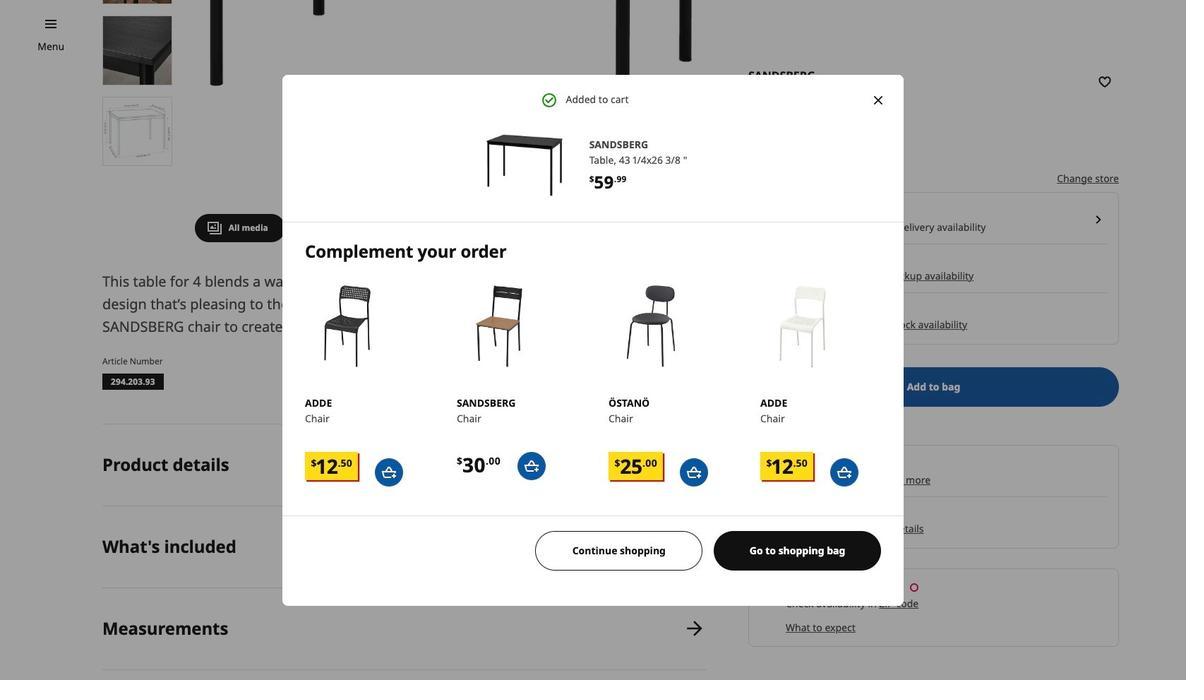 Task type: vqa. For each thing, say whether or not it's contained in the screenshot.
1st heading from the top
yes



Task type: locate. For each thing, give the bounding box(es) containing it.
östanö chair, black remmarn/dark gray image
[[609, 284, 694, 369]]

sandsberg table, black, 43 1/4x26 3/8 " image
[[103, 0, 171, 4], [195, 0, 706, 203], [103, 16, 171, 85], [103, 97, 171, 166], [485, 125, 564, 204]]

list
[[102, 425, 706, 680]]

2 vertical spatial heading
[[102, 616, 228, 640]]

adde chair, white image
[[761, 284, 845, 369]]

sandsberg chair, black/brown stained image
[[457, 284, 542, 369]]

right image
[[1091, 211, 1107, 228]]

heading
[[102, 453, 229, 476], [102, 535, 236, 558], [102, 616, 228, 640]]

1 vertical spatial heading
[[102, 535, 236, 558]]

0 vertical spatial heading
[[102, 453, 229, 476]]

3 heading from the top
[[102, 616, 228, 640]]



Task type: describe. For each thing, give the bounding box(es) containing it.
adde chair, black image
[[305, 284, 390, 369]]

2 heading from the top
[[102, 535, 236, 558]]

afterpay image
[[761, 458, 814, 468]]

1 heading from the top
[[102, 453, 229, 476]]



